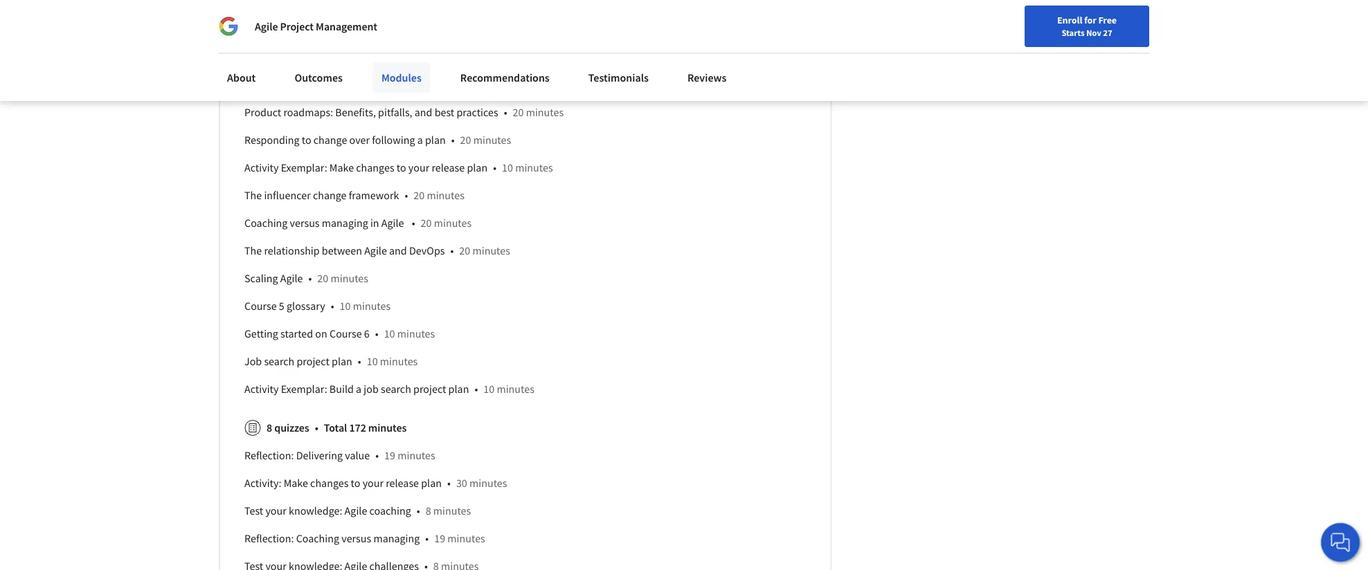 Task type: describe. For each thing, give the bounding box(es) containing it.
english
[[1102, 16, 1136, 29]]

0 horizontal spatial changes
[[310, 477, 349, 491]]

coaching
[[369, 505, 411, 519]]

course 5 glossary • 10 minutes
[[244, 300, 391, 314]]

outcomes
[[295, 71, 343, 84]]

responding to change over following a plan • 20 minutes
[[244, 134, 511, 148]]

0 vertical spatial course
[[244, 300, 277, 314]]

agile left project
[[255, 19, 278, 33]]

career
[[1044, 16, 1071, 28]]

20 up 'devops'
[[421, 217, 432, 231]]

getting
[[244, 328, 278, 341]]

job search project plan • 10 minutes
[[244, 355, 418, 369]]

2 horizontal spatial search
[[381, 383, 411, 397]]

reviews
[[687, 71, 727, 84]]

1 horizontal spatial managing
[[373, 533, 420, 546]]

influencer
[[264, 189, 311, 203]]

enroll for free starts nov 27
[[1057, 14, 1117, 38]]

between
[[322, 245, 362, 258]]

coaching versus managing in agile • 20 minutes
[[244, 217, 472, 231]]

a left the value-
[[340, 78, 346, 92]]

value-
[[348, 78, 376, 92]]

reflection: delivering value • 19 minutes
[[244, 450, 435, 463]]

a right following
[[417, 134, 423, 148]]

recommendations link
[[452, 62, 558, 93]]

testimonials
[[588, 71, 649, 84]]

activity for activity exemplar: build a job search project plan
[[244, 383, 279, 397]]

20 down recommendations
[[513, 106, 524, 120]]

outcomes link
[[286, 62, 351, 93]]

getting started on course 6 • 10 minutes
[[244, 328, 435, 341]]

test
[[244, 505, 263, 519]]

1 horizontal spatial project
[[413, 383, 446, 397]]

roadmaps:
[[283, 106, 333, 120]]

scaling
[[244, 272, 278, 286]]

best
[[435, 106, 454, 120]]

testimonials link
[[580, 62, 657, 93]]

20 down activity exemplar: make changes to your release plan • 10 minutes
[[414, 189, 425, 203]]

0 horizontal spatial coaching
[[244, 217, 288, 231]]

1 vertical spatial 8
[[426, 505, 431, 519]]

product roadmaps: benefits, pitfalls, and best practices • 20 minutes
[[244, 106, 564, 120]]

creating
[[244, 12, 283, 26]]

free
[[1098, 14, 1117, 26]]

0 horizontal spatial job
[[293, 12, 308, 26]]

your inside 'find your new career' link
[[1004, 16, 1022, 28]]

framework
[[349, 189, 399, 203]]

find your new career link
[[977, 14, 1078, 31]]

1 horizontal spatial make
[[329, 161, 354, 175]]

and for devops
[[389, 245, 407, 258]]

12
[[267, 51, 278, 65]]

0 horizontal spatial search
[[264, 355, 294, 369]]

for
[[1084, 14, 1097, 26]]

your right test
[[265, 505, 286, 519]]

creating a job search plan • 5 minutes
[[244, 12, 424, 26]]

0 vertical spatial release
[[432, 161, 465, 175]]

activity:
[[244, 477, 281, 491]]

pitfalls,
[[378, 106, 412, 120]]

and for best
[[415, 106, 432, 120]]

force
[[429, 78, 453, 92]]

case
[[244, 78, 266, 92]]

172
[[349, 422, 366, 436]]

a right build
[[356, 383, 361, 397]]

1 vertical spatial 5
[[279, 300, 284, 314]]

value
[[345, 450, 370, 463]]

0 vertical spatial 19
[[384, 450, 395, 463]]

on
[[315, 328, 327, 341]]

6
[[364, 328, 370, 341]]

relationship
[[264, 245, 320, 258]]

190
[[360, 51, 377, 65]]

readings
[[280, 51, 321, 65]]

practices
[[457, 106, 498, 120]]

project
[[280, 19, 314, 33]]

glossary
[[287, 300, 325, 314]]

find your new career
[[984, 16, 1071, 28]]

the relationship between agile and devops • 20 minutes
[[244, 245, 510, 258]]

0 horizontal spatial versus
[[290, 217, 320, 231]]

0 horizontal spatial release
[[386, 477, 419, 491]]

0 horizontal spatial to
[[302, 134, 311, 148]]

20 up practices
[[467, 78, 478, 92]]

1 vertical spatial 19
[[434, 533, 445, 546]]

agile project management
[[255, 19, 377, 33]]

exemplar: for make
[[281, 161, 327, 175]]

find
[[984, 16, 1002, 28]]

chat with us image
[[1329, 532, 1352, 554]]

task
[[408, 78, 427, 92]]

0 horizontal spatial 8
[[267, 422, 272, 436]]

activity exemplar: make changes to your release plan • 10 minutes
[[244, 161, 553, 175]]

knowledge:
[[289, 505, 342, 519]]

new
[[1024, 16, 1042, 28]]



Task type: vqa. For each thing, say whether or not it's contained in the screenshot.


Task type: locate. For each thing, give the bounding box(es) containing it.
a
[[286, 12, 291, 26], [340, 78, 346, 92], [417, 134, 423, 148], [356, 383, 361, 397]]

0 vertical spatial managing
[[322, 217, 368, 231]]

1 horizontal spatial job
[[364, 383, 379, 397]]

•
[[369, 12, 373, 26], [326, 51, 330, 65], [458, 78, 461, 92], [504, 106, 507, 120], [451, 134, 455, 148], [493, 161, 496, 175], [405, 189, 408, 203], [412, 217, 415, 231], [450, 245, 454, 258], [308, 272, 312, 286], [331, 300, 334, 314], [375, 328, 378, 341], [358, 355, 361, 369], [475, 383, 478, 397], [315, 422, 318, 436], [375, 450, 379, 463], [447, 477, 451, 491], [417, 505, 420, 519], [425, 533, 429, 546]]

build
[[329, 383, 354, 397]]

0 vertical spatial coaching
[[244, 217, 288, 231]]

reflection: coaching versus managing • 19 minutes
[[244, 533, 485, 546]]

total for total 172 minutes
[[324, 422, 347, 436]]

reflection: for reflection: delivering value
[[244, 450, 294, 463]]

course left 6
[[330, 328, 362, 341]]

2 vertical spatial to
[[351, 477, 360, 491]]

modules link
[[373, 62, 430, 93]]

0 vertical spatial total
[[335, 51, 358, 65]]

1 vertical spatial reflection:
[[244, 533, 294, 546]]

• total 190 minutes
[[326, 51, 418, 65]]

exemplar:
[[281, 161, 327, 175], [281, 383, 327, 397]]

managing down coaching
[[373, 533, 420, 546]]

0 vertical spatial the
[[244, 189, 262, 203]]

to down the roadmaps:
[[302, 134, 311, 148]]

the left influencer
[[244, 189, 262, 203]]

None search field
[[197, 9, 530, 36]]

make up 'the influencer change framework • 20 minutes'
[[329, 161, 354, 175]]

1 horizontal spatial 5
[[378, 12, 384, 26]]

versus down test your knowledge: agile coaching • 8 minutes
[[342, 533, 371, 546]]

reflection: for reflection: coaching versus managing
[[244, 533, 294, 546]]

change for framework
[[313, 189, 347, 203]]

delivering
[[296, 450, 343, 463]]

1 vertical spatial to
[[397, 161, 406, 175]]

1 activity from the top
[[244, 161, 279, 175]]

1 vertical spatial versus
[[342, 533, 371, 546]]

management
[[316, 19, 377, 33]]

8 quizzes
[[267, 422, 309, 436]]

1 vertical spatial course
[[330, 328, 362, 341]]

your up test your knowledge: agile coaching • 8 minutes
[[363, 477, 384, 491]]

1 horizontal spatial release
[[432, 161, 465, 175]]

1 vertical spatial change
[[313, 189, 347, 203]]

modules
[[381, 71, 422, 84]]

1 the from the top
[[244, 189, 262, 203]]

agile down in
[[364, 245, 387, 258]]

1 horizontal spatial and
[[415, 106, 432, 120]]

agile
[[255, 19, 278, 33], [381, 217, 404, 231], [364, 245, 387, 258], [280, 272, 303, 286], [345, 505, 367, 519]]

following
[[372, 134, 415, 148]]

changes
[[356, 161, 394, 175], [310, 477, 349, 491]]

1 horizontal spatial 8
[[426, 505, 431, 519]]

0 horizontal spatial 5
[[279, 300, 284, 314]]

course down scaling
[[244, 300, 277, 314]]

1 vertical spatial make
[[284, 477, 308, 491]]

0 vertical spatial change
[[313, 134, 347, 148]]

activity for activity exemplar: make changes to your release plan
[[244, 161, 279, 175]]

agile down relationship
[[280, 272, 303, 286]]

2 reflection: from the top
[[244, 533, 294, 546]]

5 left the glossary
[[279, 300, 284, 314]]

change left over
[[313, 134, 347, 148]]

coaching
[[244, 217, 288, 231], [296, 533, 339, 546]]

8 left quizzes
[[267, 422, 272, 436]]

0 vertical spatial job
[[293, 12, 308, 26]]

the up scaling
[[244, 245, 262, 258]]

agile right in
[[381, 217, 404, 231]]

responding
[[244, 134, 299, 148]]

project
[[297, 355, 329, 369], [413, 383, 446, 397]]

0 vertical spatial changes
[[356, 161, 394, 175]]

your down following
[[408, 161, 429, 175]]

1 vertical spatial the
[[244, 245, 262, 258]]

20 right 'devops'
[[459, 245, 470, 258]]

the for the relationship between agile and devops
[[244, 245, 262, 258]]

activity: make changes to your release plan • 30 minutes
[[244, 477, 507, 491]]

0 vertical spatial project
[[297, 355, 329, 369]]

0 vertical spatial to
[[302, 134, 311, 148]]

reflection: up activity:
[[244, 450, 294, 463]]

0 vertical spatial 8
[[267, 422, 272, 436]]

1 vertical spatial activity
[[244, 383, 279, 397]]

agile up reflection: coaching versus managing • 19 minutes
[[345, 505, 367, 519]]

0 horizontal spatial make
[[284, 477, 308, 491]]

8
[[267, 422, 272, 436], [426, 505, 431, 519]]

change for over
[[313, 134, 347, 148]]

case study: forming a value-driven task force • 20 minutes
[[244, 78, 518, 92]]

1 horizontal spatial to
[[351, 477, 360, 491]]

19
[[384, 450, 395, 463], [434, 533, 445, 546]]

20 down practices
[[460, 134, 471, 148]]

and
[[415, 106, 432, 120], [389, 245, 407, 258]]

0 vertical spatial versus
[[290, 217, 320, 231]]

scaling agile • 20 minutes
[[244, 272, 368, 286]]

enroll
[[1057, 14, 1082, 26]]

activity down responding
[[244, 161, 279, 175]]

27
[[1103, 27, 1112, 38]]

english button
[[1078, 0, 1161, 45]]

changes down the delivering
[[310, 477, 349, 491]]

course
[[244, 300, 277, 314], [330, 328, 362, 341]]

the influencer change framework • 20 minutes
[[244, 189, 465, 203]]

your right find
[[1004, 16, 1022, 28]]

1 vertical spatial changes
[[310, 477, 349, 491]]

release
[[432, 161, 465, 175], [386, 477, 419, 491]]

google image
[[219, 17, 238, 36]]

1 vertical spatial total
[[324, 422, 347, 436]]

1 vertical spatial coaching
[[296, 533, 339, 546]]

study:
[[269, 78, 297, 92]]

nov
[[1086, 27, 1101, 38]]

1 horizontal spatial search
[[310, 12, 341, 26]]

and left 'devops'
[[389, 245, 407, 258]]

total for total 190 minutes
[[335, 51, 358, 65]]

total left 190
[[335, 51, 358, 65]]

0 vertical spatial search
[[310, 12, 341, 26]]

0 horizontal spatial managing
[[322, 217, 368, 231]]

recommendations
[[460, 71, 550, 84]]

20
[[467, 78, 478, 92], [513, 106, 524, 120], [460, 134, 471, 148], [414, 189, 425, 203], [421, 217, 432, 231], [459, 245, 470, 258], [317, 272, 328, 286]]

activity exemplar: build a job search project plan • 10 minutes
[[244, 383, 534, 397]]

0 horizontal spatial and
[[389, 245, 407, 258]]

reflection: down test
[[244, 533, 294, 546]]

0 horizontal spatial 19
[[384, 450, 395, 463]]

to
[[302, 134, 311, 148], [397, 161, 406, 175], [351, 477, 360, 491]]

make right activity:
[[284, 477, 308, 491]]

search up • total 172 minutes at the left
[[381, 383, 411, 397]]

to down following
[[397, 161, 406, 175]]

1 horizontal spatial 19
[[434, 533, 445, 546]]

test your knowledge: agile coaching • 8 minutes
[[244, 505, 471, 519]]

change
[[313, 134, 347, 148], [313, 189, 347, 203]]

2 the from the top
[[244, 245, 262, 258]]

started
[[280, 328, 313, 341]]

about
[[227, 71, 256, 84]]

the
[[244, 189, 262, 203], [244, 245, 262, 258]]

total left 172
[[324, 422, 347, 436]]

product
[[244, 106, 281, 120]]

versus up relationship
[[290, 217, 320, 231]]

0 vertical spatial exemplar:
[[281, 161, 327, 175]]

5 right management
[[378, 12, 384, 26]]

search up readings
[[310, 12, 341, 26]]

and left best
[[415, 106, 432, 120]]

• total 172 minutes
[[315, 422, 407, 436]]

activity down 'job'
[[244, 383, 279, 397]]

1 horizontal spatial versus
[[342, 533, 371, 546]]

8 right coaching
[[426, 505, 431, 519]]

coaching down knowledge: at the left of page
[[296, 533, 339, 546]]

changes up framework
[[356, 161, 394, 175]]

1 vertical spatial managing
[[373, 533, 420, 546]]

0 vertical spatial make
[[329, 161, 354, 175]]

20 up the "course 5 glossary • 10 minutes"
[[317, 272, 328, 286]]

1 vertical spatial and
[[389, 245, 407, 258]]

over
[[349, 134, 370, 148]]

0 horizontal spatial course
[[244, 300, 277, 314]]

1 exemplar: from the top
[[281, 161, 327, 175]]

0 vertical spatial and
[[415, 106, 432, 120]]

1 vertical spatial search
[[264, 355, 294, 369]]

job right creating
[[293, 12, 308, 26]]

in
[[370, 217, 379, 231]]

0 horizontal spatial project
[[297, 355, 329, 369]]

5
[[378, 12, 384, 26], [279, 300, 284, 314]]

release up coaching
[[386, 477, 419, 491]]

job
[[244, 355, 262, 369]]

2 exemplar: from the top
[[281, 383, 327, 397]]

2 vertical spatial search
[[381, 383, 411, 397]]

coaching down influencer
[[244, 217, 288, 231]]

1 vertical spatial job
[[364, 383, 379, 397]]

the for the influencer change framework
[[244, 189, 262, 203]]

a right creating
[[286, 12, 291, 26]]

reflection:
[[244, 450, 294, 463], [244, 533, 294, 546]]

forming
[[299, 78, 338, 92]]

search right 'job'
[[264, 355, 294, 369]]

quizzes
[[274, 422, 309, 436]]

0 vertical spatial reflection:
[[244, 450, 294, 463]]

0 vertical spatial activity
[[244, 161, 279, 175]]

12 readings
[[267, 51, 321, 65]]

driven
[[376, 78, 406, 92]]

exemplar: left build
[[281, 383, 327, 397]]

30
[[456, 477, 467, 491]]

2 horizontal spatial to
[[397, 161, 406, 175]]

1 vertical spatial release
[[386, 477, 419, 491]]

change up coaching versus managing in agile • 20 minutes
[[313, 189, 347, 203]]

starts
[[1062, 27, 1085, 38]]

1 reflection: from the top
[[244, 450, 294, 463]]

job right build
[[364, 383, 379, 397]]

1 vertical spatial project
[[413, 383, 446, 397]]

benefits,
[[335, 106, 376, 120]]

2 activity from the top
[[244, 383, 279, 397]]

minutes
[[386, 12, 424, 26], [379, 51, 418, 65], [480, 78, 518, 92], [526, 106, 564, 120], [473, 134, 511, 148], [515, 161, 553, 175], [427, 189, 465, 203], [434, 217, 472, 231], [473, 245, 510, 258], [331, 272, 368, 286], [353, 300, 391, 314], [397, 328, 435, 341], [380, 355, 418, 369], [497, 383, 534, 397], [368, 422, 407, 436], [398, 450, 435, 463], [469, 477, 507, 491], [433, 505, 471, 519], [448, 533, 485, 546]]

release down best
[[432, 161, 465, 175]]

about link
[[219, 62, 264, 93]]

1 horizontal spatial changes
[[356, 161, 394, 175]]

exemplar: up influencer
[[281, 161, 327, 175]]

1 horizontal spatial course
[[330, 328, 362, 341]]

exemplar: for build
[[281, 383, 327, 397]]

devops
[[409, 245, 445, 258]]

0 vertical spatial 5
[[378, 12, 384, 26]]

activity
[[244, 161, 279, 175], [244, 383, 279, 397]]

reviews link
[[679, 62, 735, 93]]

plan
[[343, 12, 364, 26], [425, 134, 446, 148], [467, 161, 488, 175], [332, 355, 352, 369], [448, 383, 469, 397], [421, 477, 442, 491]]

10
[[502, 161, 513, 175], [340, 300, 351, 314], [384, 328, 395, 341], [367, 355, 378, 369], [483, 383, 494, 397]]

to down value
[[351, 477, 360, 491]]

managing up between
[[322, 217, 368, 231]]

versus
[[290, 217, 320, 231], [342, 533, 371, 546]]

1 horizontal spatial coaching
[[296, 533, 339, 546]]

1 vertical spatial exemplar:
[[281, 383, 327, 397]]



